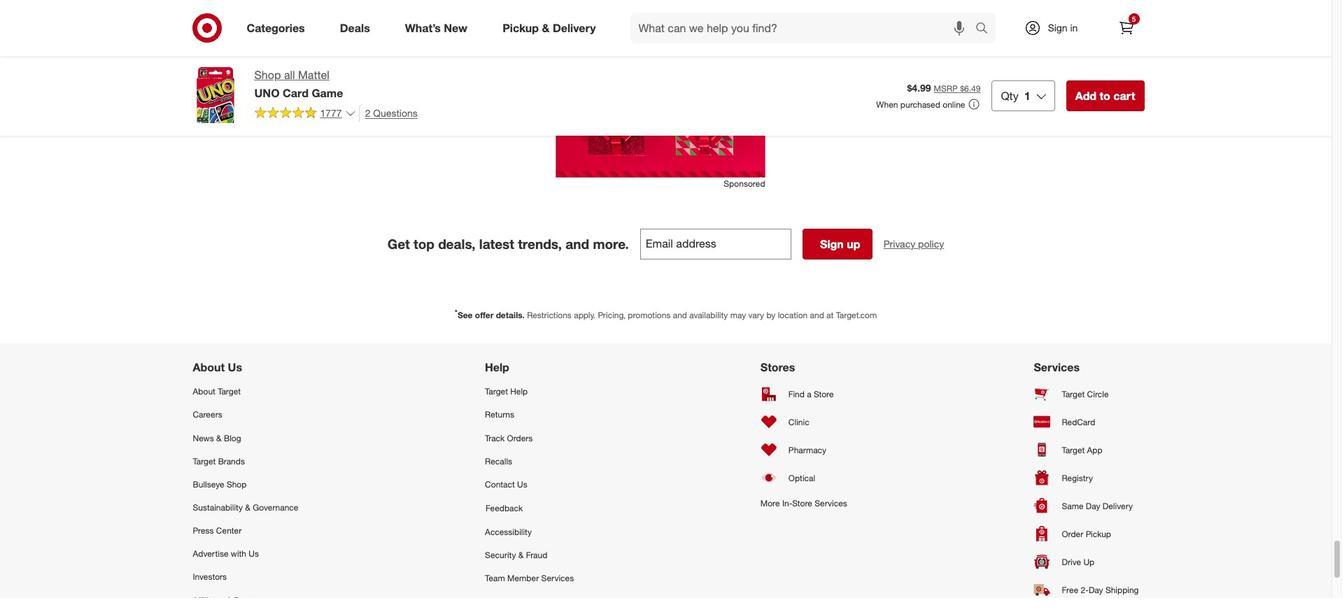 Task type: locate. For each thing, give the bounding box(es) containing it.
team member services
[[485, 573, 574, 584]]

1 horizontal spatial and
[[673, 310, 687, 321]]

target help link
[[485, 380, 574, 403]]

redcard link
[[1034, 408, 1139, 436]]

store right a
[[814, 389, 834, 399]]

services down optical link
[[815, 498, 847, 509]]

all
[[284, 68, 295, 82]]

advertisement region
[[555, 3, 765, 178]]

in-
[[782, 498, 792, 509]]

day right same
[[1086, 501, 1100, 511]]

target brands
[[193, 456, 245, 467]]

target inside target brands link
[[193, 456, 216, 467]]

2 vertical spatial services
[[541, 573, 574, 584]]

purchased
[[901, 99, 940, 110]]

0 vertical spatial us
[[228, 361, 242, 375]]

2 about from the top
[[193, 387, 215, 397]]

clinic link
[[761, 408, 847, 436]]

shop down brands
[[227, 479, 247, 490]]

pickup & delivery
[[503, 21, 596, 35]]

help inside 'link'
[[510, 387, 528, 397]]

careers
[[193, 410, 222, 420]]

returns link
[[485, 403, 574, 427]]

target.com
[[836, 310, 877, 321]]

5
[[1132, 15, 1136, 23]]

what's new
[[405, 21, 468, 35]]

help up returns link on the bottom
[[510, 387, 528, 397]]

1 vertical spatial sign
[[820, 237, 844, 251]]

msrp
[[934, 83, 958, 94]]

pharmacy
[[789, 445, 826, 455]]

1 vertical spatial delivery
[[1103, 501, 1133, 511]]

shipping
[[1106, 585, 1139, 595]]

orders
[[507, 433, 533, 443]]

0 horizontal spatial sign
[[820, 237, 844, 251]]

target inside target help 'link'
[[485, 387, 508, 397]]

1 horizontal spatial services
[[815, 498, 847, 509]]

store for a
[[814, 389, 834, 399]]

target for target brands
[[193, 456, 216, 467]]

offer
[[475, 310, 494, 321]]

press
[[193, 526, 214, 536]]

0 horizontal spatial and
[[566, 236, 589, 252]]

order
[[1062, 529, 1083, 539]]

about up careers
[[193, 387, 215, 397]]

target down about us
[[218, 387, 241, 397]]

1 horizontal spatial delivery
[[1103, 501, 1133, 511]]

bullseye shop
[[193, 479, 247, 490]]

shop
[[254, 68, 281, 82], [227, 479, 247, 490]]

and left at
[[810, 310, 824, 321]]

sign inside sign in link
[[1048, 22, 1068, 34]]

day inside free 2-day shipping link
[[1089, 585, 1103, 595]]

sign inside sign up button
[[820, 237, 844, 251]]

up
[[1084, 557, 1095, 567]]

0 vertical spatial sign
[[1048, 22, 1068, 34]]

1 horizontal spatial store
[[814, 389, 834, 399]]

circle
[[1087, 389, 1109, 399]]

1 vertical spatial shop
[[227, 479, 247, 490]]

2 horizontal spatial services
[[1034, 361, 1080, 375]]

delivery for same day delivery
[[1103, 501, 1133, 511]]

0 vertical spatial services
[[1034, 361, 1080, 375]]

us up about target link
[[228, 361, 242, 375]]

sustainability & governance link
[[193, 496, 298, 519]]

0 vertical spatial store
[[814, 389, 834, 399]]

1 vertical spatial help
[[510, 387, 528, 397]]

target left circle
[[1062, 389, 1085, 399]]

us right contact
[[517, 479, 528, 490]]

target inside target circle link
[[1062, 389, 1085, 399]]

0 horizontal spatial us
[[228, 361, 242, 375]]

target up returns
[[485, 387, 508, 397]]

registry link
[[1034, 464, 1139, 492]]

privacy policy link
[[884, 237, 944, 251]]

may
[[730, 310, 746, 321]]

1 horizontal spatial pickup
[[1086, 529, 1111, 539]]

sign for sign in
[[1048, 22, 1068, 34]]

5 link
[[1111, 13, 1142, 43]]

pickup & delivery link
[[491, 13, 613, 43]]

target left 'app'
[[1062, 445, 1085, 455]]

$4.99
[[907, 82, 931, 94]]

sign
[[1048, 22, 1068, 34], [820, 237, 844, 251]]

clinic
[[789, 417, 809, 427]]

1 vertical spatial pickup
[[1086, 529, 1111, 539]]

news & blog
[[193, 433, 241, 443]]

0 vertical spatial about
[[193, 361, 225, 375]]

2
[[365, 107, 370, 119]]

member
[[507, 573, 539, 584]]

target down news
[[193, 456, 216, 467]]

0 vertical spatial day
[[1086, 501, 1100, 511]]

and left the more.
[[566, 236, 589, 252]]

drive up
[[1062, 557, 1095, 567]]

about up about target
[[193, 361, 225, 375]]

about target
[[193, 387, 241, 397]]

to
[[1100, 89, 1110, 103]]

security & fraud
[[485, 550, 547, 561]]

us right "with"
[[249, 549, 259, 559]]

advertise with us
[[193, 549, 259, 559]]

1 horizontal spatial sign
[[1048, 22, 1068, 34]]

pickup right order
[[1086, 529, 1111, 539]]

* see offer details. restrictions apply. pricing, promotions and availability may vary by location and at target.com
[[455, 308, 877, 321]]

when
[[876, 99, 898, 110]]

& for delivery
[[542, 21, 550, 35]]

0 vertical spatial shop
[[254, 68, 281, 82]]

2-
[[1081, 585, 1089, 595]]

0 horizontal spatial pickup
[[503, 21, 539, 35]]

*
[[455, 308, 458, 316]]

1 horizontal spatial us
[[249, 549, 259, 559]]

contact us link
[[485, 473, 574, 496]]

store down optical link
[[792, 498, 812, 509]]

restrictions
[[527, 310, 572, 321]]

new
[[444, 21, 468, 35]]

shop up uno
[[254, 68, 281, 82]]

and
[[566, 236, 589, 252], [673, 310, 687, 321], [810, 310, 824, 321]]

sign left up
[[820, 237, 844, 251]]

blog
[[224, 433, 241, 443]]

0 horizontal spatial store
[[792, 498, 812, 509]]

a
[[807, 389, 812, 399]]

0 horizontal spatial shop
[[227, 479, 247, 490]]

about for about us
[[193, 361, 225, 375]]

0 vertical spatial help
[[485, 361, 509, 375]]

1 vertical spatial store
[[792, 498, 812, 509]]

services down fraud
[[541, 573, 574, 584]]

day right the free
[[1089, 585, 1103, 595]]

what's new link
[[393, 13, 485, 43]]

2 vertical spatial us
[[249, 549, 259, 559]]

1 vertical spatial about
[[193, 387, 215, 397]]

advertise
[[193, 549, 228, 559]]

target app link
[[1034, 436, 1139, 464]]

None text field
[[640, 229, 791, 260]]

and left availability
[[673, 310, 687, 321]]

1 about from the top
[[193, 361, 225, 375]]

services up target circle
[[1034, 361, 1080, 375]]

1 horizontal spatial help
[[510, 387, 528, 397]]

us for about us
[[228, 361, 242, 375]]

image of uno card game image
[[187, 67, 243, 123]]

day
[[1086, 501, 1100, 511], [1089, 585, 1103, 595]]

store
[[814, 389, 834, 399], [792, 498, 812, 509]]

accessibility link
[[485, 521, 574, 544]]

pickup right new
[[503, 21, 539, 35]]

pricing,
[[598, 310, 626, 321]]

trends,
[[518, 236, 562, 252]]

careers link
[[193, 403, 298, 427]]

2 horizontal spatial us
[[517, 479, 528, 490]]

with
[[231, 549, 246, 559]]

0 vertical spatial delivery
[[553, 21, 596, 35]]

target inside target app link
[[1062, 445, 1085, 455]]

us
[[228, 361, 242, 375], [517, 479, 528, 490], [249, 549, 259, 559]]

free 2-day shipping
[[1062, 585, 1139, 595]]

accessibility
[[485, 527, 532, 538]]

search
[[969, 22, 1003, 36]]

sign up
[[820, 237, 860, 251]]

sign left in
[[1048, 22, 1068, 34]]

0 horizontal spatial delivery
[[553, 21, 596, 35]]

1 vertical spatial day
[[1089, 585, 1103, 595]]

target for target circle
[[1062, 389, 1085, 399]]

target help
[[485, 387, 528, 397]]

redcard
[[1062, 417, 1095, 427]]

1 horizontal spatial shop
[[254, 68, 281, 82]]

help up target help
[[485, 361, 509, 375]]

1 vertical spatial us
[[517, 479, 528, 490]]

store for in-
[[792, 498, 812, 509]]



Task type: vqa. For each thing, say whether or not it's contained in the screenshot.
Shop all Mattel UNO Card Game
yes



Task type: describe. For each thing, give the bounding box(es) containing it.
location
[[778, 310, 808, 321]]

team member services link
[[485, 567, 574, 590]]

policy
[[918, 238, 944, 250]]

same
[[1062, 501, 1084, 511]]

contact us
[[485, 479, 528, 490]]

target brands link
[[193, 450, 298, 473]]

recalls link
[[485, 450, 574, 473]]

order pickup
[[1062, 529, 1111, 539]]

privacy
[[884, 238, 915, 250]]

2 questions link
[[359, 106, 418, 122]]

shop inside shop all mattel uno card game
[[254, 68, 281, 82]]

target app
[[1062, 445, 1103, 455]]

1 vertical spatial services
[[815, 498, 847, 509]]

apply.
[[574, 310, 596, 321]]

center
[[216, 526, 242, 536]]

at
[[827, 310, 834, 321]]

more in-store services
[[761, 498, 847, 509]]

news
[[193, 433, 214, 443]]

contact
[[485, 479, 515, 490]]

questions
[[373, 107, 418, 119]]

add to cart button
[[1066, 80, 1145, 111]]

advertise with us link
[[193, 543, 298, 566]]

get
[[387, 236, 410, 252]]

target inside about target link
[[218, 387, 241, 397]]

cart
[[1114, 89, 1135, 103]]

us for contact us
[[517, 479, 528, 490]]

2 horizontal spatial and
[[810, 310, 824, 321]]

mattel
[[298, 68, 330, 82]]

sustainability & governance
[[193, 502, 298, 513]]

stores
[[761, 361, 795, 375]]

What can we help you find? suggestions appear below search field
[[630, 13, 979, 43]]

investors link
[[193, 566, 298, 589]]

sponsored
[[724, 178, 765, 189]]

shop all mattel uno card game
[[254, 68, 343, 100]]

track orders
[[485, 433, 533, 443]]

drive up link
[[1034, 548, 1139, 576]]

feedback
[[486, 503, 523, 514]]

sign for sign up
[[820, 237, 844, 251]]

1777 link
[[254, 106, 356, 123]]

fraud
[[526, 550, 547, 561]]

by
[[767, 310, 776, 321]]

pharmacy link
[[761, 436, 847, 464]]

& for fraud
[[518, 550, 524, 561]]

in
[[1070, 22, 1078, 34]]

investors
[[193, 572, 227, 583]]

team
[[485, 573, 505, 584]]

find
[[789, 389, 805, 399]]

get top deals, latest trends, and more.
[[387, 236, 629, 252]]

target for target app
[[1062, 445, 1085, 455]]

add to cart
[[1075, 89, 1135, 103]]

0 vertical spatial pickup
[[503, 21, 539, 35]]

up
[[847, 237, 860, 251]]

1777
[[320, 107, 342, 119]]

0 horizontal spatial services
[[541, 573, 574, 584]]

recalls
[[485, 456, 512, 467]]

deals link
[[328, 13, 388, 43]]

0 horizontal spatial help
[[485, 361, 509, 375]]

optical link
[[761, 464, 847, 492]]

when purchased online
[[876, 99, 965, 110]]

what's
[[405, 21, 441, 35]]

governance
[[253, 502, 298, 513]]

latest
[[479, 236, 514, 252]]

about for about target
[[193, 387, 215, 397]]

2 questions
[[365, 107, 418, 119]]

security
[[485, 550, 516, 561]]

sign up button
[[802, 229, 872, 260]]

search button
[[969, 13, 1003, 46]]

sign in link
[[1012, 13, 1100, 43]]

deals
[[340, 21, 370, 35]]

press center
[[193, 526, 242, 536]]

news & blog link
[[193, 427, 298, 450]]

delivery for pickup & delivery
[[553, 21, 596, 35]]

pickup inside "link"
[[1086, 529, 1111, 539]]

promotions
[[628, 310, 671, 321]]

add
[[1075, 89, 1097, 103]]

qty
[[1001, 89, 1019, 103]]

availability
[[689, 310, 728, 321]]

& for governance
[[245, 502, 250, 513]]

order pickup link
[[1034, 520, 1139, 548]]

sustainability
[[193, 502, 243, 513]]

more.
[[593, 236, 629, 252]]

day inside same day delivery link
[[1086, 501, 1100, 511]]

registry
[[1062, 473, 1093, 483]]

same day delivery
[[1062, 501, 1133, 511]]

& for blog
[[216, 433, 222, 443]]

online
[[943, 99, 965, 110]]

game
[[312, 86, 343, 100]]

$6.49
[[960, 83, 981, 94]]

find a store
[[789, 389, 834, 399]]

press center link
[[193, 519, 298, 543]]

track
[[485, 433, 505, 443]]

target for target help
[[485, 387, 508, 397]]

$4.99 msrp $6.49
[[907, 82, 981, 94]]



